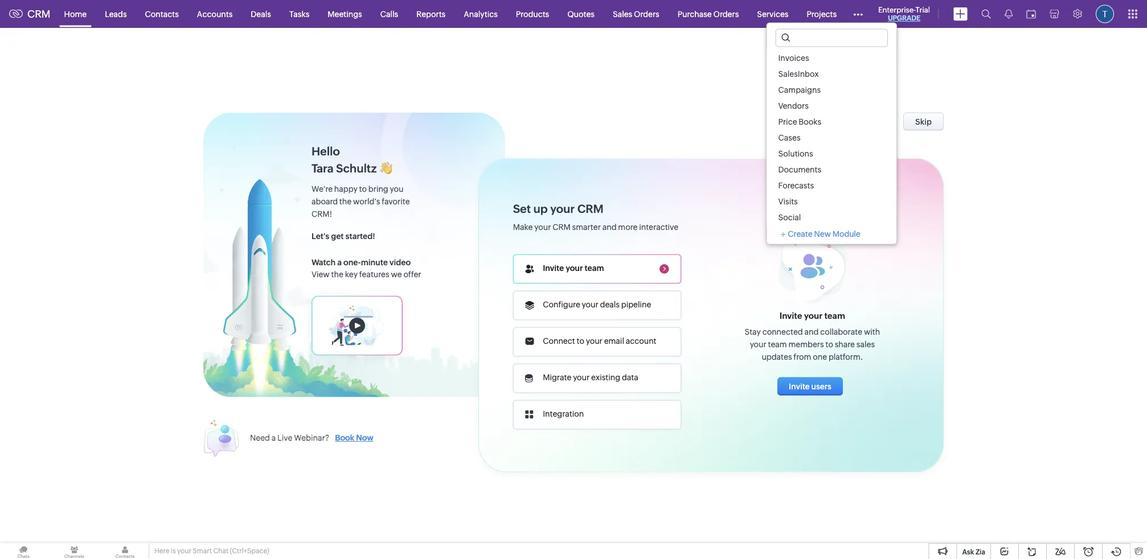 Task type: locate. For each thing, give the bounding box(es) containing it.
make your crm smarter and more interactive
[[513, 222, 679, 232]]

vendors
[[778, 101, 809, 110]]

invite up configure
[[543, 264, 564, 273]]

campaigns
[[778, 85, 821, 94]]

1 vertical spatial invite your team
[[780, 311, 845, 321]]

1 vertical spatial team
[[825, 311, 845, 321]]

pipeline
[[621, 300, 651, 309]]

we're happy to bring you aboard the world's favorite crm!
[[312, 184, 410, 218]]

1 orders from the left
[[634, 9, 660, 19]]

orders right "purchase"
[[714, 9, 739, 19]]

2 horizontal spatial crm
[[577, 202, 604, 215]]

integration
[[543, 410, 584, 419]]

and
[[603, 222, 617, 232], [805, 327, 819, 336]]

vendors link
[[767, 98, 897, 114]]

0 horizontal spatial crm
[[27, 8, 50, 20]]

tara
[[312, 162, 334, 175]]

Other Modules field
[[846, 5, 870, 23]]

1 vertical spatial and
[[805, 327, 819, 336]]

0 vertical spatial invite your team
[[543, 264, 604, 273]]

crm up smarter
[[577, 202, 604, 215]]

the inside "we're happy to bring you aboard the world's favorite crm!"
[[339, 197, 352, 206]]

and up "members"
[[805, 327, 819, 336]]

1 horizontal spatial orders
[[714, 9, 739, 19]]

price books
[[778, 117, 822, 126]]

1 horizontal spatial crm
[[553, 222, 571, 232]]

stay
[[745, 327, 761, 336]]

book now link
[[329, 434, 374, 443]]

the left key
[[331, 270, 343, 279]]

invite your team
[[543, 264, 604, 273], [780, 311, 845, 321]]

get
[[331, 232, 344, 241]]

invite inside button
[[789, 382, 810, 391]]

to inside stay connected and collaborate with your team members to share sales updates from one platform.
[[826, 340, 833, 349]]

the
[[339, 197, 352, 206], [331, 270, 343, 279]]

contacts
[[145, 9, 179, 19]]

orders
[[634, 9, 660, 19], [714, 9, 739, 19]]

profile image
[[1096, 5, 1114, 23]]

0 horizontal spatial team
[[585, 264, 604, 273]]

analytics link
[[455, 0, 507, 28]]

to right the connect
[[577, 337, 584, 346]]

calendar image
[[1027, 9, 1036, 19]]

purchase orders link
[[669, 0, 748, 28]]

0 vertical spatial the
[[339, 197, 352, 206]]

1 horizontal spatial a
[[337, 258, 342, 267]]

calls
[[380, 9, 398, 19]]

create new module link
[[780, 229, 861, 238]]

new
[[814, 229, 831, 238]]

the down happy
[[339, 197, 352, 206]]

0 horizontal spatial orders
[[634, 9, 660, 19]]

offer
[[404, 270, 421, 279]]

solutions link
[[767, 146, 897, 162]]

books
[[799, 117, 822, 126]]

0 vertical spatial and
[[603, 222, 617, 232]]

0 vertical spatial a
[[337, 258, 342, 267]]

the inside watch a one-minute video view the key features we offer
[[331, 270, 343, 279]]

leads
[[105, 9, 127, 19]]

invoices link
[[767, 50, 897, 66]]

social
[[778, 213, 801, 222]]

chats image
[[0, 543, 47, 559]]

your down stay
[[750, 340, 767, 349]]

create menu element
[[947, 0, 975, 28]]

up
[[533, 202, 548, 215]]

one
[[813, 352, 827, 361]]

search image
[[982, 9, 991, 19]]

crm down set up your crm
[[553, 222, 571, 232]]

1 vertical spatial crm
[[577, 202, 604, 215]]

a left live
[[272, 434, 276, 443]]

data
[[622, 373, 638, 382]]

1 horizontal spatial team
[[768, 340, 787, 349]]

projects link
[[798, 0, 846, 28]]

profile element
[[1089, 0, 1121, 28]]

here is your smart chat (ctrl+space)
[[154, 547, 269, 555]]

stay connected and collaborate with your team members to share sales updates from one platform.
[[745, 327, 880, 361]]

accounts link
[[188, 0, 242, 28]]

team
[[585, 264, 604, 273], [825, 311, 845, 321], [768, 340, 787, 349]]

1 horizontal spatial to
[[577, 337, 584, 346]]

2 vertical spatial crm
[[553, 222, 571, 232]]

1 horizontal spatial invite your team
[[780, 311, 845, 321]]

a inside watch a one-minute video view the key features we offer
[[337, 258, 342, 267]]

tasks
[[289, 9, 309, 19]]

2 vertical spatial team
[[768, 340, 787, 349]]

0 horizontal spatial a
[[272, 434, 276, 443]]

2 vertical spatial invite
[[789, 382, 810, 391]]

1 vertical spatial the
[[331, 270, 343, 279]]

a left one-
[[337, 258, 342, 267]]

home
[[64, 9, 87, 19]]

reports link
[[407, 0, 455, 28]]

and inside stay connected and collaborate with your team members to share sales updates from one platform.
[[805, 327, 819, 336]]

to inside "we're happy to bring you aboard the world's favorite crm!"
[[359, 184, 367, 193]]

and left more
[[603, 222, 617, 232]]

to up world's
[[359, 184, 367, 193]]

invoices
[[778, 53, 809, 62]]

orders right sales
[[634, 9, 660, 19]]

chat
[[213, 547, 229, 555]]

cases link
[[767, 130, 897, 146]]

team up updates
[[768, 340, 787, 349]]

smarter
[[572, 222, 601, 232]]

invite
[[543, 264, 564, 273], [780, 311, 802, 321], [789, 382, 810, 391]]

accounts
[[197, 9, 233, 19]]

deals link
[[242, 0, 280, 28]]

a for live
[[272, 434, 276, 443]]

orders for purchase orders
[[714, 9, 739, 19]]

products link
[[507, 0, 558, 28]]

more
[[618, 222, 638, 232]]

a for one-
[[337, 258, 342, 267]]

documents link
[[767, 162, 897, 177]]

signals element
[[998, 0, 1020, 28]]

configure your deals pipeline
[[543, 300, 651, 309]]

invite left users
[[789, 382, 810, 391]]

visits
[[778, 197, 798, 206]]

2 horizontal spatial to
[[826, 340, 833, 349]]

your up stay connected and collaborate with your team members to share sales updates from one platform.
[[804, 311, 823, 321]]

forecasts link
[[767, 177, 897, 193]]

members
[[789, 340, 824, 349]]

invite your team up stay connected and collaborate with your team members to share sales updates from one platform.
[[780, 311, 845, 321]]

1 horizontal spatial and
[[805, 327, 819, 336]]

forecasts
[[778, 181, 814, 190]]

crm left 'home'
[[27, 8, 50, 20]]

we
[[391, 270, 402, 279]]

1 vertical spatial a
[[272, 434, 276, 443]]

list box
[[767, 50, 897, 225]]

make
[[513, 222, 533, 232]]

0 horizontal spatial and
[[603, 222, 617, 232]]

orders for sales orders
[[634, 9, 660, 19]]

features
[[359, 270, 389, 279]]

skip button
[[904, 113, 944, 131]]

schultz
[[336, 162, 377, 175]]

team up the configure your deals pipeline
[[585, 264, 604, 273]]

need a live webinar? book now
[[250, 434, 374, 443]]

trial
[[916, 5, 930, 14]]

leads link
[[96, 0, 136, 28]]

invite up the connected
[[780, 311, 802, 321]]

invite your team up configure
[[543, 264, 604, 273]]

to left share
[[826, 340, 833, 349]]

started!
[[346, 232, 375, 241]]

0 horizontal spatial to
[[359, 184, 367, 193]]

your right up
[[550, 202, 575, 215]]

2 orders from the left
[[714, 9, 739, 19]]

deals
[[251, 9, 271, 19]]

team up collaborate
[[825, 311, 845, 321]]

2 horizontal spatial team
[[825, 311, 845, 321]]

solutions
[[778, 149, 813, 158]]

calls link
[[371, 0, 407, 28]]

quotes link
[[558, 0, 604, 28]]

connected
[[763, 327, 803, 336]]



Task type: describe. For each thing, give the bounding box(es) containing it.
signals image
[[1005, 9, 1013, 19]]

price books link
[[767, 114, 897, 130]]

search element
[[975, 0, 998, 28]]

purchase orders
[[678, 9, 739, 19]]

documents
[[778, 165, 822, 174]]

one-
[[344, 258, 361, 267]]

list box containing invoices
[[767, 50, 897, 225]]

is
[[171, 547, 176, 555]]

your right is
[[177, 547, 191, 555]]

sales
[[857, 340, 875, 349]]

your right migrate at left
[[573, 373, 590, 382]]

set up your crm
[[513, 202, 604, 215]]

interactive
[[639, 222, 679, 232]]

invite users
[[789, 382, 832, 391]]

upgrade
[[888, 14, 921, 22]]

create new module
[[788, 229, 861, 238]]

your left deals
[[582, 300, 599, 309]]

email
[[604, 337, 624, 346]]

skip
[[916, 117, 932, 126]]

favorite
[[382, 197, 410, 206]]

the for world's
[[339, 197, 352, 206]]

your left email
[[586, 337, 603, 346]]

enterprise-trial upgrade
[[878, 5, 930, 22]]

now
[[356, 434, 374, 443]]

your up configure
[[566, 264, 583, 273]]

webinar?
[[294, 434, 329, 443]]

with
[[864, 327, 880, 336]]

(ctrl+space)
[[230, 547, 269, 555]]

Search Modules text field
[[776, 29, 888, 46]]

watch
[[312, 258, 336, 267]]

collaborate
[[820, 327, 863, 336]]

salesinbox
[[778, 69, 819, 78]]

services
[[757, 9, 789, 19]]

the for key
[[331, 270, 343, 279]]

let's get started!
[[312, 232, 375, 241]]

minute
[[361, 258, 388, 267]]

connect
[[543, 337, 575, 346]]

team inside stay connected and collaborate with your team members to share sales updates from one platform.
[[768, 340, 787, 349]]

video
[[390, 258, 411, 267]]

1 vertical spatial invite
[[780, 311, 802, 321]]

0 vertical spatial invite
[[543, 264, 564, 273]]

you
[[390, 184, 404, 193]]

aboard
[[312, 197, 338, 206]]

set
[[513, 202, 531, 215]]

bring
[[368, 184, 388, 193]]

services link
[[748, 0, 798, 28]]

zia
[[976, 548, 986, 556]]

live
[[277, 434, 292, 443]]

visits link
[[767, 193, 897, 209]]

cases
[[778, 133, 801, 142]]

platform.
[[829, 352, 863, 361]]

crm link
[[9, 8, 50, 20]]

sales orders
[[613, 9, 660, 19]]

quotes
[[568, 9, 595, 19]]

your inside stay connected and collaborate with your team members to share sales updates from one platform.
[[750, 340, 767, 349]]

social link
[[767, 209, 897, 225]]

from
[[794, 352, 811, 361]]

key
[[345, 270, 358, 279]]

connect to your email account
[[543, 337, 657, 346]]

meetings
[[328, 9, 362, 19]]

your down up
[[535, 222, 551, 232]]

view
[[312, 270, 330, 279]]

updates
[[762, 352, 792, 361]]

create menu image
[[954, 7, 968, 21]]

here
[[154, 547, 169, 555]]

migrate your existing data
[[543, 373, 638, 382]]

happy
[[334, 184, 358, 193]]

meetings link
[[319, 0, 371, 28]]

invite users button
[[778, 377, 843, 395]]

hello tara schultz
[[312, 145, 377, 175]]

users
[[811, 382, 832, 391]]

smart
[[193, 547, 212, 555]]

ask zia
[[962, 548, 986, 556]]

watch a one-minute video view the key features we offer
[[312, 258, 421, 279]]

crm!
[[312, 209, 332, 218]]

module
[[833, 229, 861, 238]]

analytics
[[464, 9, 498, 19]]

migrate
[[543, 373, 572, 382]]

tasks link
[[280, 0, 319, 28]]

home link
[[55, 0, 96, 28]]

book
[[335, 434, 354, 443]]

reports
[[417, 9, 446, 19]]

0 vertical spatial team
[[585, 264, 604, 273]]

contacts image
[[102, 543, 148, 559]]

share
[[835, 340, 855, 349]]

existing
[[591, 373, 620, 382]]

0 vertical spatial crm
[[27, 8, 50, 20]]

0 horizontal spatial invite your team
[[543, 264, 604, 273]]

salesinbox link
[[767, 66, 897, 82]]

channels image
[[51, 543, 98, 559]]



Task type: vqa. For each thing, say whether or not it's contained in the screenshot.
"None-" within TREE
no



